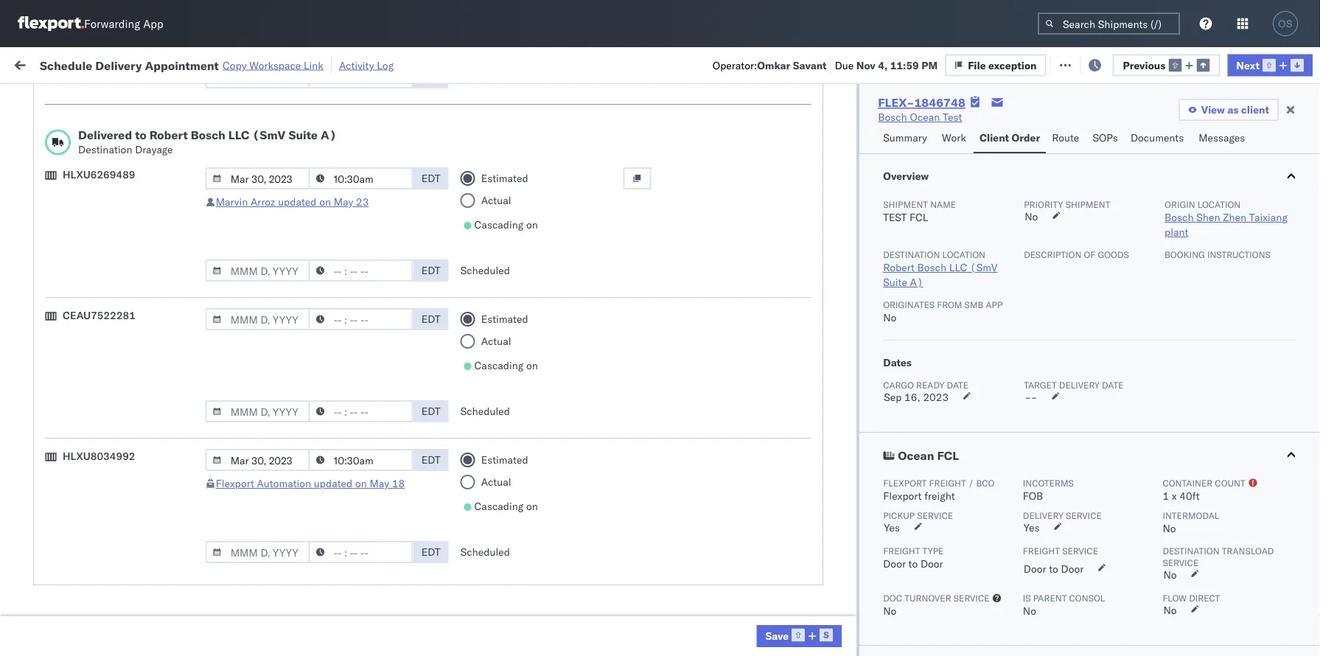 Task type: locate. For each thing, give the bounding box(es) containing it.
1 vertical spatial cascading
[[474, 359, 524, 372]]

2 integration test account - karl lagerfeld from the top
[[643, 537, 835, 550]]

log
[[377, 59, 394, 72]]

updated for automation
[[314, 477, 353, 490]]

file down the search shipments (/) text field
[[1069, 57, 1087, 70]]

savant left 'due'
[[793, 58, 827, 71]]

flex-1889466
[[814, 342, 890, 355], [814, 375, 890, 388], [814, 407, 890, 420], [814, 440, 890, 453]]

pst,
[[287, 310, 310, 323], [281, 407, 303, 420], [282, 440, 304, 453], [287, 472, 310, 485], [281, 537, 303, 550], [287, 569, 310, 582], [281, 602, 303, 615]]

1889466 up sep
[[846, 375, 890, 388]]

1 horizontal spatial destination
[[883, 249, 940, 260]]

file exception
[[1069, 57, 1138, 70], [968, 58, 1037, 71]]

schedule pickup from los angeles, ca for 4th schedule pickup from los angeles, ca link from the bottom of the page
[[34, 269, 199, 297]]

1 schedule delivery appointment button from the top
[[34, 244, 181, 260]]

location up the robert bosch llc (smv suite a) link
[[942, 249, 986, 260]]

no up "flow"
[[1163, 568, 1177, 581]]

schedule pickup from los angeles, ca link up 'ceau7522281' at the left of the page
[[34, 269, 209, 298]]

1 horizontal spatial container
[[1163, 477, 1213, 488]]

documents
[[1131, 131, 1184, 144], [34, 154, 87, 167], [34, 317, 87, 329], [34, 608, 87, 621]]

0 vertical spatial cascading on
[[474, 218, 538, 231]]

from for sixth schedule pickup from los angeles, ca link from the top of the page
[[115, 561, 136, 574]]

pst, for 11:00 pm pst, nov 8, 2022
[[287, 310, 310, 323]]

1 freight from the left
[[883, 545, 920, 556]]

1 vertical spatial actual
[[481, 335, 511, 348]]

from down confirm pickup from los angeles, ca button
[[115, 464, 136, 477]]

cascading on for flexport automation updated on may 18
[[474, 500, 538, 513]]

MMM D, YYYY text field
[[205, 66, 310, 88], [205, 167, 310, 189], [205, 259, 310, 282], [205, 308, 310, 330], [205, 400, 310, 422], [205, 449, 310, 471], [205, 541, 310, 563]]

flex-2130387 down flex-1893174
[[814, 505, 890, 517]]

netherlands
[[34, 544, 92, 557]]

0 horizontal spatial location
[[942, 249, 986, 260]]

flex-1846748 up dates in the right bottom of the page
[[814, 310, 890, 323]]

confirm inside confirm delivery link
[[34, 439, 72, 452]]

in
[[220, 91, 228, 102]]

from for 1st schedule pickup from los angeles, ca link from the top of the page
[[115, 172, 136, 185]]

0 vertical spatial dec
[[306, 407, 325, 420]]

1 horizontal spatial (smv
[[970, 261, 998, 274]]

nov down 'marvin arroz updated on may 23'
[[313, 245, 332, 258]]

gvcu5265864 down flexport freight / bco flexport freight
[[908, 504, 981, 517]]

0 horizontal spatial to
[[135, 128, 146, 142]]

nov up marvin arroz updated on may 23 "button"
[[313, 180, 332, 193]]

flex-1660288
[[814, 148, 890, 161]]

1 vertical spatial destination
[[883, 249, 940, 260]]

maeu9408431
[[1004, 505, 1079, 517], [1004, 537, 1079, 550], [1004, 602, 1079, 615]]

work
[[42, 53, 80, 74]]

my
[[15, 53, 38, 74]]

2 edt from the top
[[421, 264, 440, 277]]

dec up 11:59 pm pst, jan 12, 2023
[[307, 440, 326, 453]]

0 vertical spatial upload customs clearance documents button
[[34, 139, 209, 170]]

no down intermodal
[[1163, 522, 1176, 535]]

2 vandelay from the left
[[643, 569, 685, 582]]

schedule pickup from los angeles, ca down 'ceau7522281' at the left of the page
[[34, 334, 199, 362]]

delivery for 1st schedule delivery appointment button
[[80, 244, 118, 257]]

marvin arroz updated on may 23
[[216, 195, 369, 208]]

turnover
[[905, 592, 951, 603]]

schedule delivery appointment link up confirm pickup from los angeles, ca
[[34, 373, 181, 388]]

to inside delivered to robert bosch llc (smv suite a) destination drayage
[[135, 128, 146, 142]]

actual for flexport automation updated on may 18
[[481, 475, 511, 488]]

llc inside delivered to robert bosch llc (smv suite a) destination drayage
[[228, 128, 250, 142]]

0 horizontal spatial a)
[[321, 128, 337, 142]]

0 vertical spatial destination
[[78, 143, 132, 156]]

shipment name test fcl
[[883, 199, 956, 224]]

205 on track
[[339, 57, 399, 70]]

edt for sixth -- : -- -- text field
[[421, 545, 440, 558]]

24, for 2023
[[331, 569, 347, 582]]

12,
[[331, 472, 347, 485]]

1 karl from the top
[[769, 505, 788, 517]]

3 maeu9408431 from the top
[[1004, 602, 1079, 615]]

0 horizontal spatial container
[[908, 115, 948, 126]]

numbers inside container numbers
[[908, 126, 945, 137]]

1 vertical spatial flex-2130387
[[814, 537, 890, 550]]

flex-1846748 down flex-1660288
[[814, 180, 890, 193]]

robert up drayage
[[149, 128, 188, 142]]

maeu9408431 down fob
[[1004, 505, 1079, 517]]

may left '23'
[[334, 195, 353, 208]]

app inside "originates from smb app no"
[[986, 299, 1003, 310]]

1 vertical spatial container
[[1163, 477, 1213, 488]]

vandelay for vandelay west
[[643, 569, 685, 582]]

2 ceau7522281, hlxu6269489, hlxu8034992 from the top
[[908, 212, 1137, 225]]

3 cascading on from the top
[[474, 500, 538, 513]]

1 integration from the top
[[643, 505, 694, 517]]

delivery for schedule delivery appointment button corresponding to flex-2130387
[[80, 504, 118, 517]]

1 8:30 from the top
[[237, 537, 260, 550]]

ready for work, blocked, in progress
[[112, 91, 267, 102]]

pdt
[[421, 71, 440, 84]]

resize handle column header
[[211, 114, 229, 656], [374, 114, 392, 656], [426, 114, 444, 656], [522, 114, 540, 656], [618, 114, 635, 656], [765, 114, 783, 656], [883, 114, 901, 656], [979, 114, 997, 656], [1163, 114, 1181, 656], [1259, 114, 1277, 656], [1294, 114, 1311, 656]]

appointment for flex-1889466 schedule delivery appointment button
[[121, 374, 181, 387]]

delivery up ready
[[95, 58, 142, 72]]

6 schedule pickup from los angeles, ca from the top
[[34, 561, 199, 589]]

schedule pickup from los angeles, ca up 'ceau7522281' at the left of the page
[[34, 269, 199, 297]]

destination down the intermodal no
[[1163, 545, 1220, 556]]

8:30 for 8:30 pm pst, jan 23, 2023
[[237, 537, 260, 550]]

flex-1662119 button
[[790, 566, 893, 586], [790, 566, 893, 586]]

vandelay west
[[643, 569, 712, 582]]

2023 up 11:59 pm pst, jan 24, 2023
[[344, 537, 369, 550]]

Search Shipments (/) text field
[[1038, 13, 1180, 35]]

fcl
[[484, 180, 503, 193], [910, 211, 928, 224], [484, 213, 503, 226], [484, 278, 503, 290], [484, 310, 503, 323], [484, 342, 503, 355], [484, 375, 503, 388], [484, 407, 503, 420], [484, 440, 503, 453], [937, 448, 959, 463], [484, 472, 503, 485], [484, 505, 503, 517], [484, 537, 503, 550], [484, 569, 503, 582], [484, 602, 503, 615]]

jan up 28,
[[312, 569, 329, 582]]

ca inside confirm pickup from los angeles, ca
[[34, 414, 48, 427]]

ready
[[916, 379, 945, 390]]

dates
[[883, 356, 912, 369]]

bosch ocean test
[[878, 111, 962, 123], [547, 180, 631, 193], [643, 180, 727, 193], [547, 440, 631, 453], [643, 440, 727, 453]]

8:30 down 11:59 pm pst, jan 24, 2023
[[237, 602, 260, 615]]

activity log
[[339, 59, 394, 72]]

work right import
[[160, 57, 186, 70]]

1 horizontal spatial llc
[[949, 261, 967, 274]]

0 vertical spatial actual
[[481, 194, 511, 207]]

2 vertical spatial test123456
[[1004, 278, 1066, 290]]

freight left type
[[883, 545, 920, 556]]

2 vertical spatial destination
[[1163, 545, 1220, 556]]

consol
[[1069, 592, 1105, 603]]

1 upload customs clearance documents button from the top
[[34, 139, 209, 170]]

app
[[143, 17, 163, 31], [986, 299, 1003, 310]]

integration
[[643, 505, 694, 517], [643, 537, 694, 550], [643, 602, 694, 615], [643, 634, 694, 647]]

11:59
[[890, 58, 919, 71], [237, 180, 266, 193], [237, 213, 266, 226], [237, 245, 266, 258], [237, 278, 266, 290], [237, 472, 266, 485], [237, 569, 266, 582]]

copy workspace link button
[[223, 59, 324, 72]]

container up '40ft'
[[1163, 477, 1213, 488]]

1889466 up 1893174
[[846, 440, 890, 453]]

from for schedule pickup from rotterdam, netherlands link at the bottom left
[[115, 529, 136, 542]]

dec up the 6:00 am pst, dec 24, 2022
[[306, 407, 325, 420]]

lagerfeld up save button
[[791, 602, 835, 615]]

test123456 for 1st schedule delivery appointment link
[[1004, 245, 1066, 258]]

ceau7522281, up "originates from smb app no"
[[908, 277, 984, 290]]

from for confirm pickup from los angeles, ca link
[[109, 399, 130, 412]]

ocean
[[910, 111, 940, 123], [451, 180, 481, 193], [579, 180, 609, 193], [675, 180, 705, 193], [451, 213, 481, 226], [451, 278, 481, 290], [451, 310, 481, 323], [451, 342, 481, 355], [451, 375, 481, 388], [451, 407, 481, 420], [451, 440, 481, 453], [579, 440, 609, 453], [675, 440, 705, 453], [898, 448, 934, 463], [451, 472, 481, 485], [451, 505, 481, 517], [451, 537, 481, 550], [451, 569, 481, 582], [451, 602, 481, 615]]

3 ca from the top
[[34, 284, 48, 297]]

pst, for 6:00 am pst, dec 24, 2022
[[282, 440, 304, 453]]

mmm d, yyyy text field for 5th -- : -- -- text field
[[205, 449, 310, 471]]

pst, up the 6:00 am pst, dec 24, 2022
[[281, 407, 303, 420]]

4 ceau7522281, from the top
[[908, 277, 984, 290]]

2 vertical spatial customs
[[70, 594, 111, 607]]

omkar savant
[[1188, 245, 1254, 258]]

1 scheduled from the top
[[460, 71, 510, 84]]

1 11:59 pm pdt, nov 4, 2022 from the top
[[237, 180, 373, 193]]

1 yes from the left
[[884, 521, 900, 534]]

pickup up freight type door to door at right bottom
[[883, 510, 915, 521]]

flex-2130387 up 'flex-2130384'
[[814, 602, 890, 615]]

schedule pickup from los angeles, ca link down 'ceau7522281' at the left of the page
[[34, 334, 209, 363]]

0 vertical spatial a)
[[321, 128, 337, 142]]

schedule pickup from los angeles, ca link down schedule pickup from rotterdam, netherlands button
[[34, 561, 209, 590]]

llc inside destination location robert bosch llc (smv suite a)
[[949, 261, 967, 274]]

edt for 5th -- : -- -- text field
[[421, 453, 440, 466]]

test inside "bosch ocean test" link
[[943, 111, 962, 123]]

1 vertical spatial lhuu7894563, uetu5238478
[[908, 439, 1059, 452]]

schedule delivery appointment up schedule pickup from rotterdam, netherlands
[[34, 504, 181, 517]]

0 vertical spatial upload
[[34, 140, 67, 153]]

flex-1846748 down shipment
[[814, 213, 890, 226]]

route
[[1052, 131, 1079, 144]]

1 horizontal spatial omkar
[[1188, 245, 1219, 258]]

2 11:59 pm pdt, nov 4, 2022 from the top
[[237, 213, 373, 226]]

los inside confirm pickup from los angeles, ca
[[133, 399, 150, 412]]

uetu5238478
[[987, 374, 1059, 387], [987, 439, 1059, 452]]

0 vertical spatial customs
[[70, 140, 111, 153]]

1 horizontal spatial a)
[[910, 276, 923, 289]]

flex-1846748 for first the schedule pickup from los angeles, ca button from the top
[[814, 180, 890, 193]]

2 vertical spatial clearance
[[114, 594, 161, 607]]

11:59 pm pdt, nov 4, 2022 for 1st schedule pickup from los angeles, ca link from the top of the page
[[237, 180, 373, 193]]

west
[[688, 569, 712, 582]]

1 vertical spatial cascading on
[[474, 359, 538, 372]]

to
[[135, 128, 146, 142], [909, 557, 918, 570], [1049, 562, 1058, 575]]

may left the 18
[[370, 477, 389, 490]]

schedule pickup from los angeles, ca link down drayage
[[34, 171, 209, 201]]

2 vertical spatial estimated
[[481, 453, 528, 466]]

28,
[[325, 602, 341, 615]]

service inside 'destination transload service'
[[1163, 557, 1199, 568]]

cascading for marvin arroz updated on may 23
[[474, 218, 524, 231]]

freight service
[[1023, 545, 1098, 556]]

clearance for flex-1660288
[[114, 140, 161, 153]]

jan left 12,
[[312, 472, 329, 485]]

1 vertical spatial gvcu5265864
[[908, 537, 981, 550]]

1 clearance from the top
[[114, 140, 161, 153]]

mmm d, yyyy text field for first -- : -- -- text field from the top
[[205, 66, 310, 88]]

2 maeu9408431 from the top
[[1004, 537, 1079, 550]]

205
[[339, 57, 358, 70]]

11:59 pm pdt, nov 4, 2022 for 4th schedule pickup from los angeles, ca link from the bottom of the page
[[237, 278, 373, 290]]

from down 'ceau7522281' at the left of the page
[[115, 334, 136, 347]]

ocean fcl
[[451, 180, 503, 193], [451, 213, 503, 226], [451, 278, 503, 290], [451, 310, 503, 323], [451, 342, 503, 355], [451, 375, 503, 388], [451, 407, 503, 420], [451, 440, 503, 453], [898, 448, 959, 463], [451, 472, 503, 485], [451, 505, 503, 517], [451, 537, 503, 550], [451, 569, 503, 582], [451, 602, 503, 615]]

upload for flex-1660288
[[34, 140, 67, 153]]

omkar down "plant"
[[1188, 245, 1219, 258]]

schedule pickup from los angeles, ca for fourth schedule pickup from los angeles, ca link from the top of the page
[[34, 334, 199, 362]]

confirm down confirm pickup from los angeles, ca
[[34, 439, 72, 452]]

hlxu6269489, for 4th schedule pickup from los angeles, ca link from the bottom of the page
[[987, 277, 1062, 290]]

schedule pickup from los angeles, ca for 5th schedule pickup from los angeles, ca link from the top of the page
[[34, 464, 199, 492]]

(smv inside delivered to robert bosch llc (smv suite a) destination drayage
[[252, 128, 286, 142]]

1 vertical spatial location
[[942, 249, 986, 260]]

5 schedule pickup from los angeles, ca button from the top
[[34, 463, 209, 494]]

freight for freight service
[[1023, 545, 1060, 556]]

location inside destination location robert bosch llc (smv suite a)
[[942, 249, 986, 260]]

0 vertical spatial lhuu7894563,
[[908, 374, 984, 387]]

omkar
[[757, 58, 790, 71], [1188, 245, 1219, 258]]

1 vertical spatial savant
[[1222, 245, 1254, 258]]

flex-2130387 button
[[790, 501, 893, 522], [790, 501, 893, 522], [790, 533, 893, 554], [790, 533, 893, 554], [790, 598, 893, 619], [790, 598, 893, 619]]

1 ca from the top
[[34, 187, 48, 200]]

1846748 down 1660288
[[846, 180, 890, 193]]

message (0)
[[198, 57, 258, 70]]

pst, left 8, at the top left of the page
[[287, 310, 310, 323]]

schedule pickup from los angeles, ca down hlxu6269489
[[34, 205, 199, 232]]

yes for pickup
[[884, 521, 900, 534]]

no down doc
[[883, 604, 897, 617]]

numbers inside button
[[1058, 121, 1094, 132]]

1 vertical spatial 8:30
[[237, 602, 260, 615]]

flexport. image
[[18, 16, 84, 31]]

5 edt from the top
[[421, 453, 440, 466]]

of
[[1084, 249, 1096, 260]]

5 ca from the top
[[34, 414, 48, 427]]

1 vertical spatial schedule delivery appointment link
[[34, 373, 181, 388]]

messages
[[1199, 131, 1245, 144]]

1 vertical spatial app
[[986, 299, 1003, 310]]

2 upload from the top
[[34, 302, 67, 315]]

3 integration test account - karl lagerfeld from the top
[[643, 602, 835, 615]]

4, for 4th schedule pickup from los angeles, ca link from the bottom of the page
[[335, 278, 345, 290]]

confirm delivery button
[[34, 438, 112, 454]]

2 confirm from the top
[[34, 439, 72, 452]]

0 vertical spatial 23,
[[328, 407, 344, 420]]

0 vertical spatial 2130387
[[846, 505, 890, 517]]

a) inside delivered to robert bosch llc (smv suite a) destination drayage
[[321, 128, 337, 142]]

jan
[[312, 472, 329, 485], [306, 537, 322, 550], [312, 569, 329, 582], [306, 602, 322, 615]]

flex-1662119
[[814, 569, 890, 582]]

5 resize handle column header from the left
[[618, 114, 635, 656]]

maeu9408431 for 8:30 pm pst, jan 23, 2023
[[1004, 537, 1079, 550]]

pst, for 11:59 pm pst, jan 24, 2023
[[287, 569, 310, 582]]

mmm d, yyyy text field for sixth -- : -- -- text field
[[205, 541, 310, 563]]

8:30 pm pst, jan 28, 2023
[[237, 602, 369, 615]]

file exception up "mbl/mawb"
[[968, 58, 1037, 71]]

0 vertical spatial work
[[160, 57, 186, 70]]

ceau7522281, up name
[[908, 180, 984, 193]]

llc up the smb
[[949, 261, 967, 274]]

cascading for flexport automation updated on may 18
[[474, 500, 524, 513]]

-- : -- -- text field
[[309, 400, 413, 422]]

2 2130387 from the top
[[846, 537, 890, 550]]

1846748 up originates
[[846, 278, 890, 290]]

0 vertical spatial flex-2130387
[[814, 505, 890, 517]]

may
[[334, 195, 353, 208], [370, 477, 389, 490]]

1 vertical spatial may
[[370, 477, 389, 490]]

3 flex-2130387 from the top
[[814, 602, 890, 615]]

2 scheduled from the top
[[460, 264, 510, 277]]

1 vertical spatial freight
[[924, 489, 955, 502]]

to up drayage
[[135, 128, 146, 142]]

location up shen
[[1198, 199, 1241, 210]]

0 horizontal spatial may
[[334, 195, 353, 208]]

2 gvcu5265864 from the top
[[908, 537, 981, 550]]

schedule pickup from los angeles, ca button down drayage
[[34, 171, 209, 202]]

1 -- : -- -- text field from the top
[[309, 66, 413, 88]]

delivery up schedule pickup from rotterdam, netherlands
[[80, 504, 118, 517]]

2 upload customs clearance documents link from the top
[[34, 301, 209, 331]]

2 vertical spatial schedule delivery appointment
[[34, 504, 181, 517]]

ready
[[112, 91, 138, 102]]

3 upload customs clearance documents from the top
[[34, 594, 161, 621]]

2 horizontal spatial destination
[[1163, 545, 1220, 556]]

flex-1846748 for flex-1846748's upload customs clearance documents button
[[814, 310, 890, 323]]

1 vertical spatial upload customs clearance documents button
[[34, 301, 209, 332]]

schedule pickup from los angeles, ca button up 'ceau7522281' at the left of the page
[[34, 269, 209, 300]]

scheduled for ceau7522281
[[460, 405, 510, 418]]

1 horizontal spatial location
[[1198, 199, 1241, 210]]

jan for 28,
[[306, 602, 322, 615]]

updated
[[278, 195, 317, 208], [314, 477, 353, 490]]

nov
[[856, 58, 876, 71], [313, 180, 332, 193], [313, 213, 332, 226], [313, 245, 332, 258], [313, 278, 332, 290], [312, 310, 332, 323]]

ocean fcl inside the "ocean fcl" button
[[898, 448, 959, 463]]

schedule pickup from los angeles, ca down schedule pickup from rotterdam, netherlands button
[[34, 561, 199, 589]]

1 date from the left
[[947, 379, 969, 390]]

2 1889466 from the top
[[846, 375, 890, 388]]

2 flex-2130387 from the top
[[814, 537, 890, 550]]

may for 23
[[334, 195, 353, 208]]

4 pdt, from the top
[[287, 278, 311, 290]]

origin location bosch shen zhen taixiang plant
[[1165, 199, 1288, 238]]

pst, right am
[[282, 440, 304, 453]]

1 horizontal spatial yes
[[1024, 521, 1040, 534]]

from inside confirm pickup from los angeles, ca
[[109, 399, 130, 412]]

0 horizontal spatial yes
[[884, 521, 900, 534]]

a) inside destination location robert bosch llc (smv suite a)
[[910, 276, 923, 289]]

0 horizontal spatial app
[[143, 17, 163, 31]]

0 vertical spatial upload customs clearance documents link
[[34, 139, 209, 168]]

1 flex-2130387 from the top
[[814, 505, 890, 517]]

jan for 23,
[[306, 537, 322, 550]]

0 vertical spatial location
[[1198, 199, 1241, 210]]

bosch inside destination location robert bosch llc (smv suite a)
[[917, 261, 947, 274]]

schedule pickup from los angeles, ca for sixth schedule pickup from los angeles, ca link from the top of the page
[[34, 561, 199, 589]]

1 1889466 from the top
[[846, 342, 890, 355]]

account
[[719, 505, 757, 517], [719, 537, 757, 550], [719, 602, 757, 615], [719, 634, 757, 647]]

freight down msdu7304509 at the bottom right of page
[[924, 489, 955, 502]]

schedule pickup from los angeles, ca link down confirm delivery button at the left of page
[[34, 463, 209, 493]]

delivery for confirm delivery button at the left of page
[[74, 439, 112, 452]]

2130387 for 8:30 pm pst, jan 23, 2023
[[846, 537, 890, 550]]

0 horizontal spatial date
[[947, 379, 969, 390]]

3 cascading from the top
[[474, 500, 524, 513]]

0 vertical spatial container
[[908, 115, 948, 126]]

date right delivery
[[1102, 379, 1124, 390]]

7 resize handle column header from the left
[[883, 114, 901, 656]]

1 horizontal spatial freight
[[1023, 545, 1060, 556]]

0 vertical spatial omkar
[[757, 58, 790, 71]]

1 vertical spatial schedule delivery appointment
[[34, 374, 181, 387]]

schedule pickup from los angeles, ca button down 'ceau7522281' at the left of the page
[[34, 334, 209, 365]]

6 edt from the top
[[421, 545, 440, 558]]

freight inside freight type door to door
[[883, 545, 920, 556]]

los for 4th schedule pickup from los angeles, ca link from the bottom of the page
[[139, 269, 155, 282]]

2 pdt, from the top
[[287, 213, 311, 226]]

0 horizontal spatial savant
[[793, 58, 827, 71]]

1 upload from the top
[[34, 140, 67, 153]]

appointment for 1st schedule delivery appointment button
[[121, 244, 181, 257]]

2 hlxu6269489, from the top
[[987, 212, 1062, 225]]

incoterms
[[1023, 477, 1074, 488]]

action
[[1270, 57, 1302, 70]]

los for 5th schedule pickup from los angeles, ca link from the top of the page
[[139, 464, 155, 477]]

pst, down 11:59 pm pst, jan 24, 2023
[[281, 602, 303, 615]]

pdt, down marvin arroz updated on may 23 "button"
[[287, 213, 311, 226]]

1 vertical spatial updated
[[314, 477, 353, 490]]

robert inside destination location robert bosch llc (smv suite a)
[[883, 261, 915, 274]]

originates from smb app no
[[883, 299, 1003, 324]]

nov for 1st schedule delivery appointment link
[[313, 245, 332, 258]]

suite inside delivered to robert bosch llc (smv suite a) destination drayage
[[289, 128, 318, 142]]

pickup up 'ceau7522281' at the left of the page
[[80, 269, 112, 282]]

from down hlxu6269489
[[115, 205, 136, 217]]

schedule pickup from los angeles, ca button down confirm delivery button at the left of page
[[34, 463, 209, 494]]

from down drayage
[[115, 172, 136, 185]]

ca
[[34, 187, 48, 200], [34, 219, 48, 232], [34, 284, 48, 297], [34, 349, 48, 362], [34, 414, 48, 427], [34, 479, 48, 492], [34, 576, 48, 589]]

schedule pickup from los angeles, ca link down hlxu6269489
[[34, 204, 209, 233]]

1 horizontal spatial robert
[[883, 261, 915, 274]]

1 horizontal spatial suite
[[883, 276, 907, 289]]

progress
[[230, 91, 267, 102]]

ocean fcl button
[[860, 433, 1320, 477]]

pdt, up 11:00 pm pst, nov 8, 2022
[[287, 278, 311, 290]]

1 horizontal spatial work
[[942, 131, 966, 144]]

1 account from the top
[[719, 505, 757, 517]]

fcl inside button
[[937, 448, 959, 463]]

1 actual from the top
[[481, 194, 511, 207]]

schedule delivery appointment link up 'ceau7522281' at the left of the page
[[34, 244, 181, 258]]

2 schedule pickup from los angeles, ca button from the top
[[34, 204, 209, 235]]

yes down pickup service
[[884, 521, 900, 534]]

1 ceau7522281, hlxu6269489, hlxu8034992 from the top
[[908, 180, 1137, 193]]

0 vertical spatial updated
[[278, 195, 317, 208]]

1 vertical spatial clearance
[[114, 302, 161, 315]]

destination inside destination location robert bosch llc (smv suite a)
[[883, 249, 940, 260]]

bosch inside origin location bosch shen zhen taixiang plant
[[1165, 211, 1194, 224]]

:
[[339, 91, 342, 102]]

schedule delivery appointment
[[34, 244, 181, 257], [34, 374, 181, 387], [34, 504, 181, 517]]

pst, up 11:59 pm pst, jan 24, 2023
[[281, 537, 303, 550]]

3 2130387 from the top
[[846, 602, 890, 615]]

next
[[1236, 58, 1260, 71]]

1 horizontal spatial vandelay
[[643, 569, 685, 582]]

1 vertical spatial upload customs clearance documents link
[[34, 301, 209, 331]]

confirm inside confirm pickup from los angeles, ca
[[34, 399, 72, 412]]

4, for 1st schedule pickup from los angeles, ca link from the top of the page
[[335, 180, 345, 193]]

pickup up 'confirm delivery'
[[74, 399, 106, 412]]

4 ca from the top
[[34, 349, 48, 362]]

hlxu6269489, for second schedule pickup from los angeles, ca link from the top of the page
[[987, 212, 1062, 225]]

appointment
[[145, 58, 219, 72], [121, 244, 181, 257], [121, 374, 181, 387], [121, 504, 181, 517]]

from inside schedule pickup from rotterdam, netherlands
[[115, 529, 136, 542]]

2 vertical spatial flex-2130387
[[814, 602, 890, 615]]

0 vertical spatial may
[[334, 195, 353, 208]]

1 vertical spatial a)
[[910, 276, 923, 289]]

scheduled for hlxu6269489
[[460, 264, 510, 277]]

3 schedule pickup from los angeles, ca from the top
[[34, 269, 199, 297]]

schedule inside schedule pickup from rotterdam, netherlands
[[34, 529, 78, 542]]

0 vertical spatial schedule delivery appointment link
[[34, 244, 181, 258]]

app right the smb
[[986, 299, 1003, 310]]

container inside button
[[908, 115, 948, 126]]

yes down fob
[[1024, 521, 1040, 534]]

0 vertical spatial robert
[[149, 128, 188, 142]]

2 schedule delivery appointment from the top
[[34, 374, 181, 387]]

from for fourth schedule pickup from los angeles, ca link from the top of the page
[[115, 334, 136, 347]]

client
[[1241, 103, 1269, 116]]

-- : -- -- text field
[[309, 66, 413, 88], [309, 167, 413, 189], [309, 259, 413, 282], [309, 308, 413, 330], [309, 449, 413, 471], [309, 541, 413, 563]]

suite inside destination location robert bosch llc (smv suite a)
[[883, 276, 907, 289]]

flex-2130387 for 8:30 pm pst, jan 28, 2023
[[814, 602, 890, 615]]

3 mmm d, yyyy text field from the top
[[205, 259, 310, 282]]

from down schedule pickup from rotterdam, netherlands button
[[115, 561, 136, 574]]

from for 4th schedule pickup from los angeles, ca link from the bottom of the page
[[115, 269, 136, 282]]

dec
[[306, 407, 325, 420], [307, 440, 326, 453]]

service
[[917, 510, 953, 521], [1066, 510, 1102, 521], [1163, 557, 1199, 568], [954, 592, 990, 603]]

2023 for 8:30 pm pst, jan 28, 2023
[[344, 602, 369, 615]]

3 actual from the top
[[481, 475, 511, 488]]

11:59 pm pdt, nov 4, 2022 for 1st schedule delivery appointment link
[[237, 245, 373, 258]]

2023 right 28,
[[344, 602, 369, 615]]

0 horizontal spatial vandelay
[[547, 569, 590, 582]]

schedule delivery appointment copy workspace link
[[40, 58, 324, 72]]

edt for third -- : -- -- text field
[[421, 264, 440, 277]]

scheduled for hlxu8034992
[[460, 545, 510, 558]]

2 vertical spatial schedule delivery appointment button
[[34, 503, 181, 519]]

0 vertical spatial upload customs clearance documents
[[34, 140, 161, 167]]

0 vertical spatial uetu5238478
[[987, 374, 1059, 387]]

2 karl from the top
[[769, 537, 788, 550]]

2023
[[923, 391, 949, 404], [350, 472, 376, 485], [344, 537, 369, 550], [350, 569, 376, 582], [344, 602, 369, 615]]

0 horizontal spatial robert
[[149, 128, 188, 142]]

parent
[[1033, 592, 1067, 603]]

2 vertical spatial gvcu5265864
[[908, 601, 981, 614]]

11 resize handle column header from the left
[[1294, 114, 1311, 656]]

edt
[[421, 172, 440, 185], [421, 264, 440, 277], [421, 313, 440, 325], [421, 405, 440, 418], [421, 453, 440, 466], [421, 545, 440, 558]]

0 vertical spatial llc
[[228, 128, 250, 142]]

on
[[360, 57, 372, 70], [319, 195, 331, 208], [526, 218, 538, 231], [526, 359, 538, 372], [355, 477, 367, 490], [526, 500, 538, 513]]

ca for 5th schedule pickup from los angeles, ca link from the top of the page
[[34, 479, 48, 492]]

upload customs clearance documents
[[34, 140, 161, 167], [34, 302, 161, 329], [34, 594, 161, 621]]

schedule pickup from los angeles, ca button down schedule pickup from rotterdam, netherlands button
[[34, 561, 209, 592]]

freight
[[883, 545, 920, 556], [1023, 545, 1060, 556]]

1 horizontal spatial date
[[1102, 379, 1124, 390]]

upload customs clearance documents button for flex-1846748
[[34, 301, 209, 332]]

lagerfeld right save at the bottom
[[791, 634, 835, 647]]

6 mmm d, yyyy text field from the top
[[205, 449, 310, 471]]

flex-2130387 up flex-1662119
[[814, 537, 890, 550]]

(smv up the smb
[[970, 261, 998, 274]]

2 vertical spatial upload customs clearance documents
[[34, 594, 161, 621]]

2 horizontal spatial to
[[1049, 562, 1058, 575]]

estimated
[[481, 172, 528, 185], [481, 313, 528, 325], [481, 453, 528, 466]]

4 11:59 pm pdt, nov 4, 2022 from the top
[[237, 278, 373, 290]]

0 vertical spatial suite
[[289, 128, 318, 142]]

1 vertical spatial 23,
[[325, 537, 341, 550]]

7 ca from the top
[[34, 576, 48, 589]]

los for confirm pickup from los angeles, ca link
[[133, 399, 150, 412]]

location inside origin location bosch shen zhen taixiang plant
[[1198, 199, 1241, 210]]

1889466 up dates in the right bottom of the page
[[846, 342, 890, 355]]

1 horizontal spatial file exception
[[1069, 57, 1138, 70]]

1 vertical spatial estimated
[[481, 313, 528, 325]]

pdt, up marvin arroz updated on may 23 "button"
[[287, 180, 311, 193]]

1 vertical spatial customs
[[70, 302, 111, 315]]

pickup down schedule pickup from rotterdam, netherlands
[[80, 561, 112, 574]]

robert inside delivered to robert bosch llc (smv suite a) destination drayage
[[149, 128, 188, 142]]

flexport for flexport automation updated on may 18
[[216, 477, 254, 490]]

1 2130387 from the top
[[846, 505, 890, 517]]

-
[[1025, 391, 1031, 404], [1031, 391, 1038, 404], [760, 505, 766, 517], [760, 537, 766, 550], [760, 602, 766, 615], [760, 634, 766, 647]]

target
[[1024, 379, 1057, 390]]

1 cascading on from the top
[[474, 218, 538, 231]]

destination inside 'destination transload service'
[[1163, 545, 1220, 556]]

pickup inside schedule pickup from rotterdam, netherlands
[[80, 529, 112, 542]]

flex-1846748 down test
[[814, 245, 890, 258]]

3 flex-1889466 from the top
[[814, 407, 890, 420]]

3 karl from the top
[[769, 602, 788, 615]]

customs for flex-1846748
[[70, 302, 111, 315]]

1 vertical spatial dec
[[307, 440, 326, 453]]

(smv inside destination location robert bosch llc (smv suite a)
[[970, 261, 998, 274]]

6:00
[[237, 440, 260, 453]]

1 vertical spatial uetu5238478
[[987, 439, 1059, 452]]

7 mmm d, yyyy text field from the top
[[205, 541, 310, 563]]

description
[[1024, 249, 1082, 260]]

2 vertical spatial actual
[[481, 475, 511, 488]]

forwarding app link
[[18, 16, 163, 31]]

0 vertical spatial clearance
[[114, 140, 161, 153]]

no inside "originates from smb app no"
[[883, 311, 897, 324]]

jan for 24,
[[312, 569, 329, 582]]

smb
[[965, 299, 984, 310]]

1 vertical spatial 2130387
[[846, 537, 890, 550]]

schedule pickup from los angeles, ca link
[[34, 171, 209, 201], [34, 204, 209, 233], [34, 269, 209, 298], [34, 334, 209, 363], [34, 463, 209, 493], [34, 561, 209, 590]]

3 gvcu5265864 from the top
[[908, 601, 981, 614]]

1 vertical spatial 24,
[[331, 569, 347, 582]]

1 mmm d, yyyy text field from the top
[[205, 66, 310, 88]]

1 vertical spatial maeu9408431
[[1004, 537, 1079, 550]]

booking
[[1165, 249, 1205, 260]]



Task type: describe. For each thing, give the bounding box(es) containing it.
1 vertical spatial omkar
[[1188, 245, 1219, 258]]

numbers for container numbers
[[908, 126, 945, 137]]

flexport freight / bco flexport freight
[[883, 477, 995, 502]]

container for container numbers
[[908, 115, 948, 126]]

3 clearance from the top
[[114, 594, 161, 607]]

ceau7522281, hlxu6269489, hlxu8034992 for 4th schedule pickup from los angeles, ca link from the bottom of the page
[[908, 277, 1137, 290]]

1 lagerfeld from the top
[[791, 505, 835, 517]]

deadline
[[237, 121, 273, 132]]

1 horizontal spatial exception
[[1090, 57, 1138, 70]]

4 -- : -- -- text field from the top
[[309, 308, 413, 330]]

4 lagerfeld from the top
[[791, 634, 835, 647]]

2 lhuu7894563, uetu5238478 from the top
[[908, 439, 1059, 452]]

save button
[[757, 625, 842, 647]]

3 schedule pickup from los angeles, ca link from the top
[[34, 269, 209, 298]]

no down the priority
[[1025, 210, 1038, 223]]

(smv for delivered to robert bosch llc (smv suite a)
[[252, 128, 286, 142]]

schedule delivery appointment button for flex-1889466
[[34, 373, 181, 390]]

0 horizontal spatial work
[[160, 57, 186, 70]]

0 vertical spatial freight
[[929, 477, 966, 488]]

1 x 40ft
[[1163, 489, 1200, 502]]

1 ceau7522281, from the top
[[908, 180, 984, 193]]

no down "flow"
[[1163, 604, 1177, 617]]

9 resize handle column header from the left
[[1163, 114, 1181, 656]]

order
[[1012, 131, 1040, 144]]

schedule pickup from los angeles, ca for second schedule pickup from los angeles, ca link from the top of the page
[[34, 205, 199, 232]]

nov for second schedule pickup from los angeles, ca link from the top of the page
[[313, 213, 332, 226]]

fcl inside shipment name test fcl
[[910, 211, 928, 224]]

workitem
[[16, 121, 55, 132]]

flex-2130387 for 8:30 pm pst, jan 23, 2023
[[814, 537, 890, 550]]

4 integration from the top
[[643, 634, 694, 647]]

copy
[[223, 59, 247, 72]]

os
[[1278, 18, 1293, 29]]

mbl/mawb numbers button
[[997, 117, 1166, 132]]

ca for 1st schedule pickup from los angeles, ca link from the top of the page
[[34, 187, 48, 200]]

import
[[124, 57, 157, 70]]

to inside freight type door to door
[[909, 557, 918, 570]]

1
[[1163, 489, 1169, 502]]

3 upload customs clearance documents link from the top
[[34, 593, 209, 623]]

ymluw236679313
[[1004, 148, 1099, 161]]

suite for destination location
[[883, 276, 907, 289]]

estimated for marvin arroz updated on may 23
[[481, 172, 528, 185]]

3 lagerfeld from the top
[[791, 602, 835, 615]]

flex-1893174
[[814, 472, 890, 485]]

0 horizontal spatial file exception
[[968, 58, 1037, 71]]

sep
[[884, 391, 902, 404]]

from inside "originates from smb app no"
[[937, 299, 962, 310]]

destination transload service
[[1163, 545, 1274, 568]]

flex-1846748 up container numbers
[[878, 95, 966, 110]]

ceau7522281
[[63, 309, 136, 322]]

track
[[375, 57, 399, 70]]

3 ceau7522281, hlxu6269489, hlxu8034992 from the top
[[908, 245, 1137, 258]]

am
[[262, 440, 279, 453]]

booking instructions
[[1165, 249, 1271, 260]]

8 resize handle column header from the left
[[979, 114, 997, 656]]

6 schedule pickup from los angeles, ca button from the top
[[34, 561, 209, 592]]

bosch ocean test link
[[878, 110, 962, 125]]

los for sixth schedule pickup from los angeles, ca link from the top of the page
[[139, 561, 155, 574]]

upload customs clearance documents for flex-1846748
[[34, 302, 161, 329]]

delivered to robert bosch llc (smv suite a) destination drayage
[[78, 128, 337, 156]]

2 account from the top
[[719, 537, 757, 550]]

Search Work text field
[[825, 53, 986, 75]]

4 integration test account - karl lagerfeld from the top
[[643, 634, 835, 647]]

2 estimated from the top
[[481, 313, 528, 325]]

flow
[[1163, 592, 1187, 603]]

as
[[1228, 103, 1239, 116]]

workitem button
[[9, 117, 214, 132]]

hlxu6269489, for 1st schedule pickup from los angeles, ca link from the top of the page
[[987, 180, 1062, 193]]

0 horizontal spatial omkar
[[757, 58, 790, 71]]

flex-1846748 for 2nd the schedule pickup from los angeles, ca button from the top of the page
[[814, 213, 890, 226]]

door to door
[[1024, 562, 1084, 575]]

0 horizontal spatial file
[[968, 58, 986, 71]]

rotterdam,
[[139, 529, 191, 542]]

schedule pickup from los angeles, ca for 1st schedule pickup from los angeles, ca link from the top of the page
[[34, 172, 199, 200]]

1 horizontal spatial file
[[1069, 57, 1087, 70]]

to for delivered
[[135, 128, 146, 142]]

activity
[[339, 59, 374, 72]]

confirm pickup from los angeles, ca
[[34, 399, 193, 427]]

1 schedule pickup from los angeles, ca button from the top
[[34, 171, 209, 202]]

23, for jan
[[325, 537, 341, 550]]

ca for confirm pickup from los angeles, ca link
[[34, 414, 48, 427]]

5 schedule pickup from los angeles, ca link from the top
[[34, 463, 209, 493]]

nov for 4th schedule pickup from los angeles, ca link from the bottom of the page
[[313, 278, 332, 290]]

activity log button
[[339, 56, 394, 74]]

4 1889466 from the top
[[846, 440, 890, 453]]

batch action
[[1238, 57, 1302, 70]]

mmm d, yyyy text field for second -- : -- -- text field from the top
[[205, 167, 310, 189]]

estimated for flexport automation updated on may 18
[[481, 453, 528, 466]]

dec for 24,
[[307, 440, 326, 453]]

edt for -- : -- -- text box
[[421, 405, 440, 418]]

freight for freight type door to door
[[883, 545, 920, 556]]

/
[[968, 477, 974, 488]]

1 lhuu7894563, from the top
[[908, 374, 984, 387]]

actual for marvin arroz updated on may 23
[[481, 194, 511, 207]]

nov left 8, at the top left of the page
[[312, 310, 332, 323]]

snoozed
[[305, 91, 339, 102]]

intermodal no
[[1163, 510, 1219, 535]]

4:00
[[237, 407, 260, 420]]

upload customs clearance documents for flex-1660288
[[34, 140, 161, 167]]

5 ceau7522281, hlxu6269489, hlxu8034992 from the top
[[908, 310, 1137, 322]]

1846748 up container numbers button
[[914, 95, 966, 110]]

ca for 4th schedule pickup from los angeles, ca link from the bottom of the page
[[34, 284, 48, 297]]

pickup down confirm delivery button at the left of page
[[80, 464, 112, 477]]

confirm delivery
[[34, 439, 112, 452]]

previous
[[1123, 58, 1166, 71]]

operator:
[[713, 58, 757, 71]]

11:59 pm pdt, nov 4, 2022 for second schedule pickup from los angeles, ca link from the top of the page
[[237, 213, 373, 226]]

3 resize handle column header from the left
[[426, 114, 444, 656]]

suite for delivered to robert bosch llc (smv suite a)
[[289, 128, 318, 142]]

doc
[[883, 592, 902, 603]]

1846748 down test
[[846, 245, 890, 258]]

1 flex-1889466 from the top
[[814, 342, 890, 355]]

pickup down hlxu6269489
[[80, 205, 112, 217]]

flexport automation updated on may 18 button
[[216, 477, 405, 490]]

door down type
[[921, 557, 943, 570]]

name
[[930, 199, 956, 210]]

a) for destination location
[[910, 276, 923, 289]]

container numbers
[[908, 115, 948, 137]]

3 -- : -- -- text field from the top
[[309, 259, 413, 282]]

test123456 for second schedule pickup from los angeles, ca link from the top of the page
[[1004, 213, 1066, 226]]

2 lhuu7894563, from the top
[[908, 439, 984, 452]]

origin
[[1165, 199, 1195, 210]]

door up is
[[1024, 562, 1046, 575]]

robert for delivered
[[149, 128, 188, 142]]

4 karl from the top
[[769, 634, 788, 647]]

ocean inside button
[[898, 448, 934, 463]]

confirm for confirm delivery
[[34, 439, 72, 452]]

1 lhuu7894563, uetu5238478 from the top
[[908, 374, 1059, 387]]

door down service
[[1061, 562, 1084, 575]]

container for container count
[[1163, 477, 1213, 488]]

edt for second -- : -- -- text field from the top
[[421, 172, 440, 185]]

service down flexport freight / bco flexport freight
[[917, 510, 953, 521]]

4 flex-1889466 from the top
[[814, 440, 890, 453]]

1 vertical spatial work
[[942, 131, 966, 144]]

ca for fourth schedule pickup from los angeles, ca link from the top of the page
[[34, 349, 48, 362]]

23
[[356, 195, 369, 208]]

2 actual from the top
[[481, 335, 511, 348]]

3 pdt, from the top
[[287, 245, 311, 258]]

messages button
[[1193, 125, 1253, 153]]

3 hlxu6269489, from the top
[[987, 245, 1062, 258]]

door up doc
[[883, 557, 906, 570]]

6 resize handle column header from the left
[[765, 114, 783, 656]]

11:00
[[237, 310, 266, 323]]

2130387 for 8:30 pm pst, jan 28, 2023
[[846, 602, 890, 615]]

3 1889466 from the top
[[846, 407, 890, 420]]

actions
[[1276, 121, 1306, 132]]

schedule delivery appointment link for flex-2130387
[[34, 503, 181, 518]]

2023 for 11:59 pm pst, jan 24, 2023
[[350, 569, 376, 582]]

clearance for flex-1846748
[[114, 302, 161, 315]]

abcd1234560
[[908, 569, 981, 582]]

2 resize handle column header from the left
[[374, 114, 392, 656]]

1 resize handle column header from the left
[[211, 114, 229, 656]]

pickup inside confirm pickup from los angeles, ca
[[74, 399, 106, 412]]

4 schedule pickup from los angeles, ca button from the top
[[34, 334, 209, 365]]

no inside the intermodal no
[[1163, 522, 1176, 535]]

work,
[[155, 91, 178, 102]]

1 maeu9408431 from the top
[[1004, 505, 1079, 517]]

flexport for flexport freight / bco flexport freight
[[883, 477, 927, 488]]

pickup down 'ceau7522281' at the left of the page
[[80, 334, 112, 347]]

1662119
[[846, 569, 890, 582]]

2 flex-1889466 from the top
[[814, 375, 890, 388]]

1846748 down shipment
[[846, 213, 890, 226]]

3 schedule pickup from los angeles, ca button from the top
[[34, 269, 209, 300]]

priority
[[1024, 199, 1063, 210]]

goods
[[1098, 249, 1129, 260]]

8:30 pm pst, jan 23, 2023
[[237, 537, 369, 550]]

pst, for 8:30 pm pst, jan 23, 2023
[[281, 537, 303, 550]]

pickup down delivered
[[80, 172, 112, 185]]

previous button
[[1113, 54, 1220, 76]]

client order
[[980, 131, 1040, 144]]

2 uetu5238478 from the top
[[987, 439, 1059, 452]]

1 integration test account - karl lagerfeld from the top
[[643, 505, 835, 517]]

schedule delivery appointment button for flex-2130387
[[34, 503, 181, 519]]

gvcu5265864 for 8:30 pm pst, jan 28, 2023
[[908, 601, 981, 614]]

documents button
[[1125, 125, 1193, 153]]

2 ceau7522281, from the top
[[908, 212, 984, 225]]

yes for delivery
[[1024, 521, 1040, 534]]

instructions
[[1207, 249, 1271, 260]]

my work
[[15, 53, 80, 74]]

pst, for 8:30 pm pst, jan 28, 2023
[[281, 602, 303, 615]]

freight type door to door
[[883, 545, 944, 570]]

1 uetu5238478 from the top
[[987, 374, 1059, 387]]

shipment
[[1066, 199, 1110, 210]]

1893174
[[846, 472, 890, 485]]

2023 down ready
[[923, 391, 949, 404]]

bosch inside delivered to robert bosch llc (smv suite a) destination drayage
[[191, 128, 225, 142]]

upload customs clearance documents link for flex-1846748
[[34, 301, 209, 331]]

2 -- : -- -- text field from the top
[[309, 167, 413, 189]]

no inside is parent consol no
[[1023, 604, 1036, 617]]

blocked,
[[180, 91, 217, 102]]

1 schedule pickup from los angeles, ca link from the top
[[34, 171, 209, 201]]

destination for service
[[1163, 545, 1220, 556]]

zhen
[[1223, 211, 1246, 224]]

next button
[[1228, 54, 1313, 76]]

ceau7522281, hlxu6269489, hlxu8034992 for 1st schedule pickup from los angeles, ca link from the top of the page
[[908, 180, 1137, 193]]

1 schedule delivery appointment from the top
[[34, 244, 181, 257]]

service down the abcd1234560
[[954, 592, 990, 603]]

2 cascading from the top
[[474, 359, 524, 372]]

mmm d, yyyy text field for third -- : -- -- text field from the bottom
[[205, 308, 310, 330]]

a) for delivered to robert bosch llc (smv suite a)
[[321, 128, 337, 142]]

3 upload from the top
[[34, 594, 67, 607]]

angeles, inside confirm pickup from los angeles, ca
[[152, 399, 193, 412]]

5 hlxu6269489, from the top
[[987, 310, 1062, 322]]

8,
[[334, 310, 344, 323]]

destination inside delivered to robert bosch llc (smv suite a) destination drayage
[[78, 143, 132, 156]]

edt for third -- : -- -- text field from the bottom
[[421, 313, 440, 325]]

dec for 23,
[[306, 407, 325, 420]]

1 pdt, from the top
[[287, 180, 311, 193]]

2 schedule pickup from los angeles, ca link from the top
[[34, 204, 209, 233]]

mmm d, yyyy text field for -- : -- -- text box
[[205, 400, 310, 422]]

updated for arroz
[[278, 195, 317, 208]]

sops
[[1093, 131, 1118, 144]]

1 schedule delivery appointment link from the top
[[34, 244, 181, 258]]

forwarding
[[84, 17, 140, 31]]

8:30 for 8:30 pm pst, jan 28, 2023
[[237, 602, 260, 615]]

test123456 for 4th schedule pickup from los angeles, ca link from the bottom of the page
[[1004, 278, 1066, 290]]

delivery down fob
[[1023, 510, 1064, 521]]

6 schedule pickup from los angeles, ca link from the top
[[34, 561, 209, 590]]

3 account from the top
[[719, 602, 757, 615]]

6:00 am pst, dec 24, 2022
[[237, 440, 373, 453]]

1846748 up dates in the right bottom of the page
[[846, 310, 890, 323]]

5 ceau7522281, from the top
[[908, 310, 984, 322]]

nov right 'due'
[[856, 58, 876, 71]]

taixiang
[[1249, 211, 1288, 224]]

mmm d, yyyy text field for third -- : -- -- text field
[[205, 259, 310, 282]]

doc turnover service
[[883, 592, 990, 603]]

fob
[[1023, 489, 1043, 502]]

2 cascading on from the top
[[474, 359, 538, 372]]

maeu9408431 for 8:30 pm pst, jan 28, 2023
[[1004, 602, 1079, 615]]

robert for destination
[[883, 261, 915, 274]]

flexport automation updated on may 18
[[216, 477, 405, 490]]

0 horizontal spatial exception
[[989, 58, 1037, 71]]

4 schedule pickup from los angeles, ca link from the top
[[34, 334, 209, 363]]

4 account from the top
[[719, 634, 757, 647]]

from for 5th schedule pickup from los angeles, ca link from the top of the page
[[115, 464, 136, 477]]

client order button
[[974, 125, 1046, 153]]

10 resize handle column header from the left
[[1259, 114, 1277, 656]]

date for sep 16, 2023
[[947, 379, 969, 390]]

delivery for flex-1889466 schedule delivery appointment button
[[80, 374, 118, 387]]

service up service
[[1066, 510, 1102, 521]]

upload for flex-1846748
[[34, 302, 67, 315]]

0 vertical spatial app
[[143, 17, 163, 31]]

view
[[1201, 103, 1225, 116]]

2130384
[[846, 634, 890, 647]]

transload
[[1222, 545, 1274, 556]]

2 integration from the top
[[643, 537, 694, 550]]

schedule pickup from rotterdam, netherlands
[[34, 529, 191, 557]]

1 gvcu5265864 from the top
[[908, 504, 981, 517]]

3 integration from the top
[[643, 602, 694, 615]]

(0)
[[239, 57, 258, 70]]

date for --
[[1102, 379, 1124, 390]]

appointment for schedule delivery appointment button corresponding to flex-2130387
[[121, 504, 181, 517]]

flex-1846748 for third the schedule pickup from los angeles, ca button from the top of the page
[[814, 278, 890, 290]]

24, for 2022
[[329, 440, 345, 453]]

1 horizontal spatial savant
[[1222, 245, 1254, 258]]

is
[[1023, 592, 1031, 603]]

ca for sixth schedule pickup from los angeles, ca link from the top of the page
[[34, 576, 48, 589]]

llc for location
[[949, 261, 967, 274]]

x
[[1172, 489, 1177, 502]]

--
[[1025, 391, 1038, 404]]

3 ceau7522281, from the top
[[908, 245, 984, 258]]

11:59 pm pst, jan 24, 2023
[[237, 569, 376, 582]]

2 lagerfeld from the top
[[791, 537, 835, 550]]

6 -- : -- -- text field from the top
[[309, 541, 413, 563]]

upload customs clearance documents link for flex-1660288
[[34, 139, 209, 168]]

schedule delivery appointment for flex-2130387
[[34, 504, 181, 517]]

3 customs from the top
[[70, 594, 111, 607]]

4 resize handle column header from the left
[[522, 114, 540, 656]]

0 vertical spatial savant
[[793, 58, 827, 71]]

view as client button
[[1178, 99, 1279, 121]]

summary button
[[877, 125, 936, 153]]

5 -- : -- -- text field from the top
[[309, 449, 413, 471]]



Task type: vqa. For each thing, say whether or not it's contained in the screenshot.


